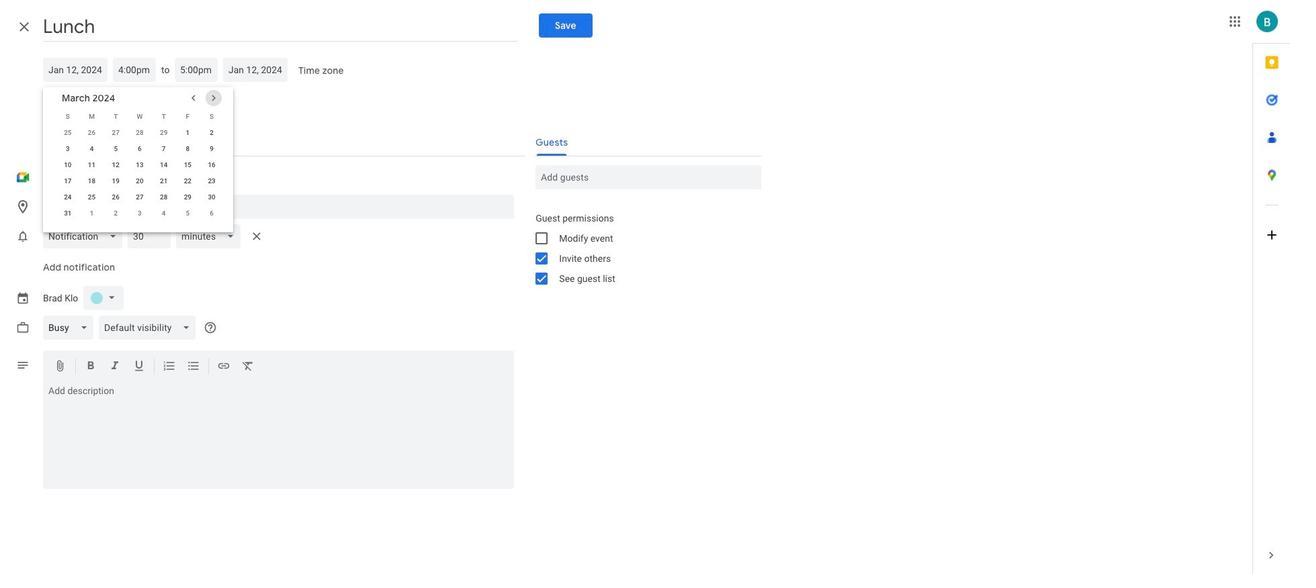 Task type: describe. For each thing, give the bounding box(es) containing it.
2 row from the top
[[56, 125, 224, 141]]

10 element
[[60, 157, 76, 173]]

14 element
[[156, 157, 172, 173]]

bulleted list image
[[187, 359, 200, 375]]

underline image
[[132, 359, 146, 375]]

30 element
[[204, 189, 220, 206]]

Start date text field
[[48, 58, 102, 82]]

february 25 element
[[60, 125, 76, 141]]

remove formatting image
[[241, 359, 255, 375]]

3 row from the top
[[56, 141, 224, 157]]

2 element
[[204, 125, 220, 141]]

End time text field
[[180, 58, 213, 82]]

5 element
[[108, 141, 124, 157]]

End date text field
[[229, 58, 282, 82]]

23 element
[[204, 173, 220, 189]]

april 5 element
[[180, 206, 196, 222]]

Start time text field
[[118, 58, 151, 82]]

4 row from the top
[[56, 157, 224, 173]]

numbered list image
[[163, 359, 176, 375]]

20 element
[[132, 173, 148, 189]]

7 element
[[156, 141, 172, 157]]

april 2 element
[[108, 206, 124, 222]]

22 element
[[180, 173, 196, 189]]

21 element
[[156, 173, 172, 189]]

bold image
[[84, 359, 97, 375]]

27 element
[[132, 189, 148, 206]]

Minutes in advance for notification number field
[[133, 224, 166, 249]]

Title text field
[[43, 12, 517, 42]]

february 26 element
[[84, 125, 100, 141]]

7 row from the top
[[56, 206, 224, 222]]

4 element
[[84, 141, 100, 157]]

february 27 element
[[108, 125, 124, 141]]

30 minutes before element
[[43, 222, 267, 251]]



Task type: vqa. For each thing, say whether or not it's contained in the screenshot.
March 2024 grid
yes



Task type: locate. For each thing, give the bounding box(es) containing it.
19 element
[[108, 173, 124, 189]]

16 element
[[204, 157, 220, 173]]

italic image
[[108, 359, 122, 375]]

tab list
[[1253, 44, 1290, 537]]

Location text field
[[48, 195, 509, 219]]

insert link image
[[217, 359, 230, 375]]

26 element
[[108, 189, 124, 206]]

25 element
[[84, 189, 100, 206]]

april 6 element
[[204, 206, 220, 222]]

april 1 element
[[84, 206, 100, 222]]

march 2024 grid
[[56, 109, 224, 222]]

12 element
[[108, 157, 124, 173]]

5 row from the top
[[56, 173, 224, 189]]

6 row from the top
[[56, 189, 224, 206]]

29 element
[[180, 189, 196, 206]]

group
[[525, 208, 761, 289]]

15 element
[[180, 157, 196, 173]]

9 element
[[204, 141, 220, 157]]

row
[[56, 109, 224, 125], [56, 125, 224, 141], [56, 141, 224, 157], [56, 157, 224, 173], [56, 173, 224, 189], [56, 189, 224, 206], [56, 206, 224, 222]]

13 element
[[132, 157, 148, 173]]

formatting options toolbar
[[43, 351, 514, 383]]

6 element
[[132, 141, 148, 157]]

Guests text field
[[541, 165, 756, 189]]

Description text field
[[43, 386, 514, 486]]

february 29 element
[[156, 125, 172, 141]]

3 element
[[60, 141, 76, 157]]

11 element
[[84, 157, 100, 173]]

row group
[[56, 125, 224, 222]]

april 3 element
[[132, 206, 148, 222]]

1 element
[[180, 125, 196, 141]]

24 element
[[60, 189, 76, 206]]

1 row from the top
[[56, 109, 224, 125]]

18 element
[[84, 173, 100, 189]]

february 28 element
[[132, 125, 148, 141]]

28 element
[[156, 189, 172, 206]]

8 element
[[180, 141, 196, 157]]

17 element
[[60, 173, 76, 189]]

31 element
[[60, 206, 76, 222]]

None field
[[43, 224, 128, 249], [176, 224, 246, 249], [43, 316, 99, 340], [99, 316, 201, 340], [43, 224, 128, 249], [176, 224, 246, 249], [43, 316, 99, 340], [99, 316, 201, 340]]

april 4 element
[[156, 206, 172, 222]]



